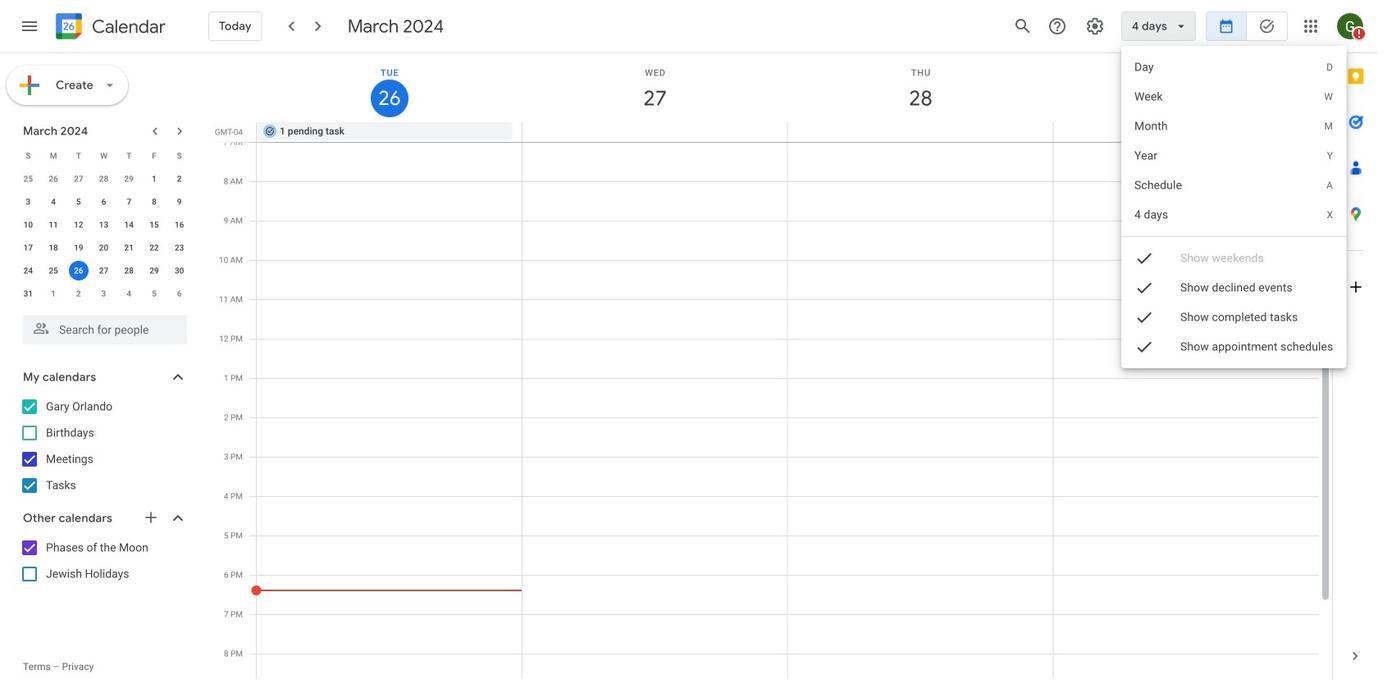 Task type: locate. For each thing, give the bounding box(es) containing it.
6 menu item from the top
[[1122, 200, 1347, 230]]

5 menu item from the top
[[1122, 171, 1347, 200]]

1 menu item from the top
[[1122, 53, 1347, 82]]

other calendars list
[[3, 535, 204, 588]]

2 checkbox item from the top
[[1122, 273, 1347, 303]]

grid
[[210, 53, 1333, 680]]

april 5 element
[[144, 284, 164, 304]]

24 element
[[18, 261, 38, 281]]

menu item
[[1122, 53, 1347, 82], [1122, 82, 1347, 112], [1122, 112, 1347, 141], [1122, 141, 1347, 171], [1122, 171, 1347, 200], [1122, 200, 1347, 230]]

18 element
[[44, 238, 63, 258]]

february 25 element
[[18, 169, 38, 189]]

row group
[[16, 167, 192, 305]]

6 element
[[94, 192, 114, 212]]

march 2024 grid
[[16, 144, 192, 305]]

12 element
[[69, 215, 88, 235]]

7 element
[[119, 192, 139, 212]]

26, today element
[[69, 261, 88, 281]]

add other calendars image
[[143, 510, 159, 526]]

february 26 element
[[44, 169, 63, 189]]

settings menu image
[[1086, 16, 1106, 36]]

11 element
[[44, 215, 63, 235]]

10 element
[[18, 215, 38, 235]]

25 element
[[44, 261, 63, 281]]

4 menu item from the top
[[1122, 141, 1347, 171]]

april 1 element
[[44, 284, 63, 304]]

2 menu item from the top
[[1122, 82, 1347, 112]]

checkbox item
[[1122, 244, 1347, 273], [1122, 273, 1347, 303], [1122, 303, 1347, 332], [1122, 332, 1347, 362]]

row
[[250, 122, 1333, 142], [16, 144, 192, 167], [16, 167, 192, 190], [16, 190, 192, 213], [16, 213, 192, 236], [16, 236, 192, 259], [16, 259, 192, 282], [16, 282, 192, 305]]

None search field
[[0, 309, 204, 345]]

8 element
[[144, 192, 164, 212]]

3 checkbox item from the top
[[1122, 303, 1347, 332]]

31 element
[[18, 284, 38, 304]]

cell
[[522, 122, 788, 142], [788, 122, 1053, 142], [1053, 122, 1319, 142], [66, 259, 91, 282]]

menu
[[1122, 46, 1347, 369]]

tab list
[[1334, 53, 1379, 634]]

28 element
[[119, 261, 139, 281]]

4 element
[[44, 192, 63, 212]]

heading
[[89, 17, 166, 37]]

february 27 element
[[69, 169, 88, 189]]

19 element
[[69, 238, 88, 258]]

1 element
[[144, 169, 164, 189]]



Task type: describe. For each thing, give the bounding box(es) containing it.
heading inside calendar element
[[89, 17, 166, 37]]

9 element
[[170, 192, 189, 212]]

february 28 element
[[94, 169, 114, 189]]

15 element
[[144, 215, 164, 235]]

cell inside the march 2024 "grid"
[[66, 259, 91, 282]]

main drawer image
[[20, 16, 39, 36]]

16 element
[[170, 215, 189, 235]]

4 checkbox item from the top
[[1122, 332, 1347, 362]]

1 checkbox item from the top
[[1122, 244, 1347, 273]]

april 3 element
[[94, 284, 114, 304]]

3 element
[[18, 192, 38, 212]]

february 29 element
[[119, 169, 139, 189]]

23 element
[[170, 238, 189, 258]]

20 element
[[94, 238, 114, 258]]

april 6 element
[[170, 284, 189, 304]]

30 element
[[170, 261, 189, 281]]

27 element
[[94, 261, 114, 281]]

Search for people text field
[[33, 315, 177, 345]]

29 element
[[144, 261, 164, 281]]

22 element
[[144, 238, 164, 258]]

april 2 element
[[69, 284, 88, 304]]

2 element
[[170, 169, 189, 189]]

my calendars list
[[3, 394, 204, 499]]

13 element
[[94, 215, 114, 235]]

14 element
[[119, 215, 139, 235]]

17 element
[[18, 238, 38, 258]]

21 element
[[119, 238, 139, 258]]

april 4 element
[[119, 284, 139, 304]]

3 menu item from the top
[[1122, 112, 1347, 141]]

5 element
[[69, 192, 88, 212]]

calendar element
[[53, 10, 166, 46]]



Task type: vqa. For each thing, say whether or not it's contained in the screenshot.
top the 24 element
no



